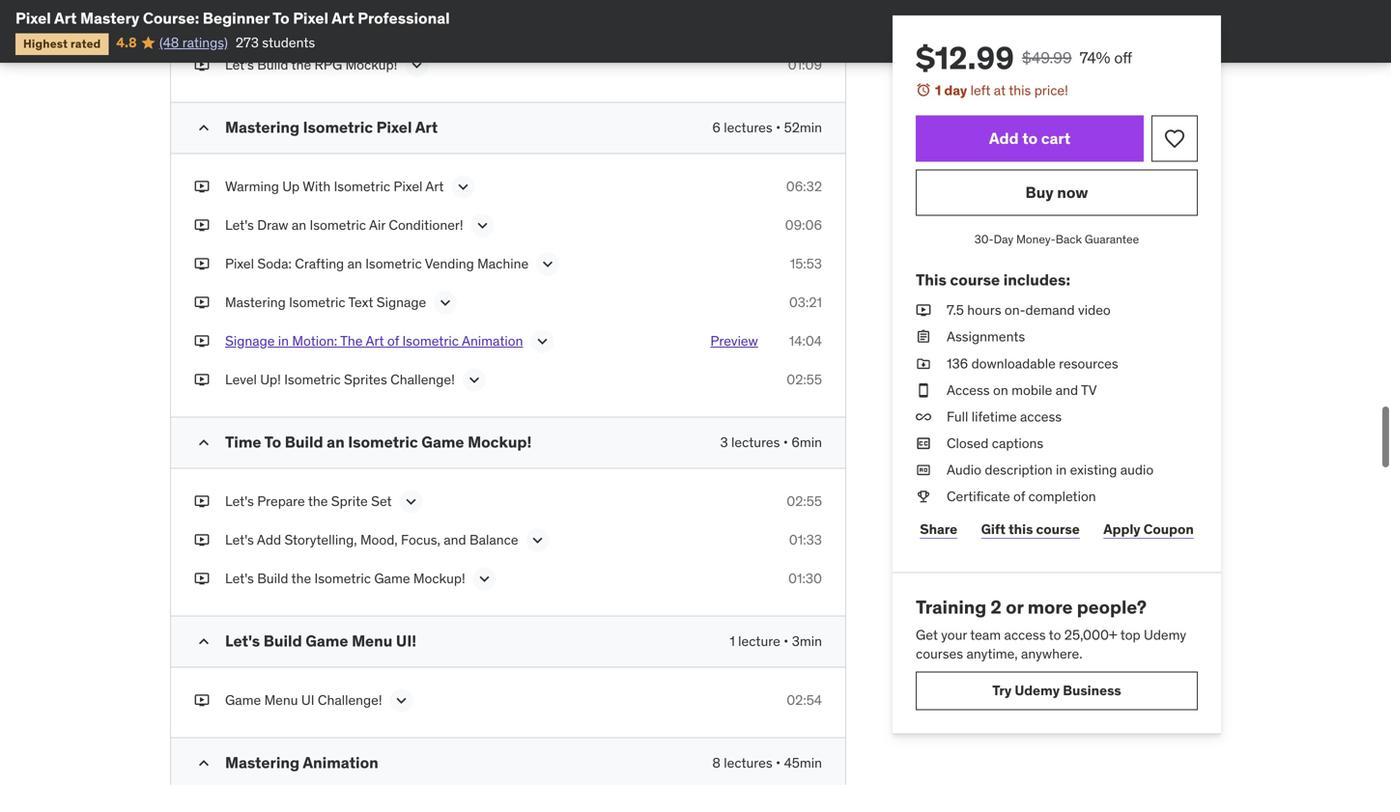 Task type: describe. For each thing, give the bounding box(es) containing it.
preview
[[711, 332, 759, 350]]

sprite
[[331, 493, 368, 510]]

demand
[[1026, 302, 1075, 319]]

air
[[369, 216, 386, 234]]

full lifetime access
[[947, 408, 1062, 426]]

03:21
[[789, 294, 822, 311]]

let's draw an isometric air conditioner!
[[225, 216, 464, 234]]

30-
[[975, 232, 994, 247]]

1 focus, from the top
[[401, 17, 441, 35]]

add to cart
[[990, 129, 1071, 148]]

rated
[[71, 36, 101, 51]]

alarm image
[[916, 82, 932, 98]]

anytime,
[[967, 646, 1018, 663]]

xsmall image for let's add storytelling, mood, focus, and balance
[[194, 531, 210, 550]]

with
[[303, 178, 331, 195]]

certificate of completion
[[947, 488, 1097, 506]]

$12.99
[[916, 39, 1015, 77]]

136
[[947, 355, 969, 372]]

4 let's from the top
[[225, 493, 254, 510]]

course:
[[143, 8, 199, 28]]

share button
[[916, 511, 962, 549]]

1 horizontal spatial in
[[1056, 462, 1067, 479]]

apply coupon
[[1104, 521, 1194, 538]]

isometric up air
[[334, 178, 390, 195]]

try
[[993, 682, 1012, 700]]

ui
[[301, 692, 315, 709]]

2 balance from the top
[[470, 531, 519, 549]]

off
[[1115, 48, 1133, 68]]

3min
[[792, 633, 822, 650]]

hours
[[968, 302, 1002, 319]]

1 vertical spatial to
[[264, 432, 281, 452]]

7 let's from the top
[[225, 631, 260, 651]]

the for sprite
[[308, 493, 328, 510]]

closed captions
[[947, 435, 1044, 452]]

2 let's add storytelling, mood, focus, and balance from the top
[[225, 531, 519, 549]]

vending
[[425, 255, 474, 272]]

anywhere.
[[1022, 646, 1083, 663]]

xsmall image for let's build the isometric game mockup!
[[194, 570, 210, 588]]

• for menu
[[784, 633, 789, 650]]

or
[[1006, 596, 1024, 619]]

mastery
[[80, 8, 139, 28]]

try udemy business link
[[916, 672, 1198, 711]]

0 vertical spatial course
[[950, 270, 1000, 290]]

1 day left at this price!
[[936, 82, 1069, 99]]

pixel up highest
[[15, 8, 51, 28]]

let's build the rpg mockup!
[[225, 56, 398, 73]]

left
[[971, 82, 991, 99]]

1 let's add storytelling, mood, focus, and balance from the top
[[225, 17, 519, 35]]

ratings)
[[182, 34, 228, 51]]

let's prepare the sprite set
[[225, 493, 392, 510]]

beginner
[[203, 8, 270, 28]]

your
[[942, 627, 968, 644]]

136 downloadable resources
[[947, 355, 1119, 372]]

the for isometric
[[291, 570, 311, 587]]

business
[[1063, 682, 1122, 700]]

mastering for mastering isometric pixel art
[[225, 117, 300, 137]]

add inside button
[[990, 129, 1019, 148]]

to inside the training 2 or more people? get your team access to 25,000+ top udemy courses anytime, anywhere.
[[1049, 627, 1062, 644]]

0 vertical spatial access
[[1021, 408, 1062, 426]]

• for art
[[776, 119, 781, 136]]

show lecture description image for let's build the rpg mockup!
[[407, 55, 427, 75]]

time to build an isometric game mockup!
[[225, 432, 532, 452]]

courses
[[916, 646, 964, 663]]

certificate
[[947, 488, 1011, 506]]

access
[[947, 382, 990, 399]]

day
[[945, 82, 968, 99]]

pixel up the warming up with isometric pixel art
[[377, 117, 412, 137]]

0 vertical spatial to
[[273, 8, 290, 28]]

74%
[[1080, 48, 1111, 68]]

access inside the training 2 or more people? get your team access to 25,000+ top udemy courses anytime, anywhere.
[[1005, 627, 1046, 644]]

warming
[[225, 178, 279, 195]]

let's build the isometric game mockup!
[[225, 570, 466, 587]]

pixel up conditioner!
[[394, 178, 423, 195]]

udemy inside the training 2 or more people? get your team access to 25,000+ top udemy courses anytime, anywhere.
[[1144, 627, 1187, 644]]

an for crafting
[[348, 255, 362, 272]]

try udemy business
[[993, 682, 1122, 700]]

1 02:55 from the top
[[787, 371, 822, 388]]

1 vertical spatial mockup!
[[468, 432, 532, 452]]

show lecture description image for level up! isometric sprites challenge!
[[465, 370, 484, 390]]

training
[[916, 596, 987, 619]]

1 for 1 lecture • 3min
[[730, 633, 735, 650]]

2 this from the top
[[1009, 521, 1034, 538]]

video
[[1079, 302, 1111, 319]]

1 this from the top
[[1009, 82, 1032, 99]]

45min
[[784, 755, 822, 772]]

0 vertical spatial signage
[[377, 294, 426, 311]]

0 vertical spatial add
[[257, 17, 281, 35]]

isometric down crafting on the top left
[[289, 294, 346, 311]]

the for rpg
[[291, 56, 311, 73]]

isometric down the warming up with isometric pixel art
[[310, 216, 366, 234]]

lecture
[[739, 633, 781, 650]]

prepare
[[257, 493, 305, 510]]

signage in motion: the art of isometric animation
[[225, 332, 523, 350]]

this
[[916, 270, 947, 290]]

of inside button
[[387, 332, 399, 350]]

coupon
[[1144, 521, 1194, 538]]

• for an
[[784, 434, 789, 451]]

show lecture description image for warming up with isometric pixel art
[[454, 177, 473, 196]]

1 horizontal spatial challenge!
[[391, 371, 455, 388]]

isometric up set
[[348, 432, 418, 452]]

build for menu
[[264, 631, 302, 651]]

mastering for mastering animation
[[225, 753, 300, 773]]

8 lectures • 45min
[[713, 755, 822, 772]]

pixel art mastery course: beginner to pixel art professional
[[15, 8, 450, 28]]

set
[[371, 493, 392, 510]]

mobile
[[1012, 382, 1053, 399]]

1 horizontal spatial course
[[1037, 521, 1080, 538]]

• left 45min
[[776, 755, 781, 772]]

$49.99
[[1022, 48, 1072, 68]]

30-day money-back guarantee
[[975, 232, 1140, 247]]

1 vertical spatial animation
[[303, 753, 379, 773]]

3
[[720, 434, 728, 451]]

isometric down air
[[366, 255, 422, 272]]

crafting
[[295, 255, 344, 272]]

2 mood, from the top
[[360, 531, 398, 549]]

mastering animation
[[225, 753, 379, 773]]

existing
[[1071, 462, 1118, 479]]

3 let's from the top
[[225, 216, 254, 234]]

2
[[991, 596, 1002, 619]]

2 vertical spatial mockup!
[[414, 570, 466, 587]]

isometric inside button
[[403, 332, 459, 350]]

soda:
[[257, 255, 292, 272]]

1 vertical spatial challenge!
[[318, 692, 382, 709]]

1 horizontal spatial of
[[1014, 488, 1026, 506]]

small image for time
[[194, 433, 214, 453]]

pixel left "soda:"
[[225, 255, 254, 272]]

professional
[[358, 8, 450, 28]]

0 vertical spatial an
[[292, 216, 307, 234]]

level
[[225, 371, 257, 388]]

isometric up let's build game menu ui!
[[315, 570, 371, 587]]

6 let's from the top
[[225, 570, 254, 587]]

price!
[[1035, 82, 1069, 99]]

rpg
[[315, 56, 342, 73]]

1 storytelling, from the top
[[285, 17, 357, 35]]

animation inside button
[[462, 332, 523, 350]]

money-
[[1017, 232, 1056, 247]]

15:53
[[790, 255, 822, 272]]



Task type: locate. For each thing, give the bounding box(es) containing it.
1 vertical spatial lectures
[[732, 434, 780, 451]]

7.5 hours on-demand video
[[947, 302, 1111, 319]]

1 for 1 day left at this price!
[[936, 82, 942, 99]]

signage inside signage in motion: the art of isometric animation button
[[225, 332, 275, 350]]

mood,
[[360, 17, 398, 35], [360, 531, 398, 549]]

0 vertical spatial challenge!
[[391, 371, 455, 388]]

buy now
[[1026, 183, 1089, 202]]

2 vertical spatial the
[[291, 570, 311, 587]]

mastering down "game menu ui challenge!"
[[225, 753, 300, 773]]

the left sprite
[[308, 493, 328, 510]]

2 small image from the top
[[194, 754, 214, 773]]

•
[[776, 119, 781, 136], [784, 434, 789, 451], [784, 633, 789, 650], [776, 755, 781, 772]]

2 horizontal spatial mockup!
[[468, 432, 532, 452]]

xsmall image
[[194, 216, 210, 235], [194, 254, 210, 273], [194, 293, 210, 312], [916, 301, 932, 320], [916, 328, 932, 347], [194, 332, 210, 351], [916, 354, 932, 373], [916, 408, 932, 427], [916, 434, 932, 453], [916, 461, 932, 480], [194, 492, 210, 511]]

game menu ui challenge!
[[225, 692, 382, 709]]

1 vertical spatial to
[[1049, 627, 1062, 644]]

buy
[[1026, 183, 1054, 202]]

udemy
[[1144, 627, 1187, 644], [1015, 682, 1060, 700]]

top
[[1121, 627, 1141, 644]]

build up "game menu ui challenge!"
[[264, 631, 302, 651]]

animation down ui in the left of the page
[[303, 753, 379, 773]]

(48
[[159, 34, 179, 51]]

06:32
[[787, 178, 822, 195]]

isometric down motion:
[[284, 371, 341, 388]]

0 vertical spatial udemy
[[1144, 627, 1187, 644]]

machine
[[478, 255, 529, 272]]

access down mobile
[[1021, 408, 1062, 426]]

xsmall image for game menu ui challenge!
[[194, 691, 210, 710]]

1 vertical spatial focus,
[[401, 531, 441, 549]]

mastering for mastering isometric text signage
[[225, 294, 286, 311]]

of right the
[[387, 332, 399, 350]]

downloadable
[[972, 355, 1056, 372]]

1 vertical spatial 02:55
[[787, 493, 822, 510]]

0 horizontal spatial 1
[[730, 633, 735, 650]]

0 vertical spatial animation
[[462, 332, 523, 350]]

mastering isometric text signage
[[225, 294, 426, 311]]

show lecture description image for pixel soda: crafting an isometric vending machine
[[538, 254, 558, 274]]

1 horizontal spatial menu
[[352, 631, 393, 651]]

1 vertical spatial balance
[[470, 531, 519, 549]]

small image
[[194, 433, 214, 453], [194, 632, 214, 652]]

52min
[[784, 119, 822, 136]]

mood, down set
[[360, 531, 398, 549]]

show lecture description image
[[407, 55, 427, 75], [538, 254, 558, 274], [465, 370, 484, 390], [475, 570, 495, 589]]

completion
[[1029, 488, 1097, 506]]

lectures for art
[[724, 119, 773, 136]]

0 vertical spatial let's add storytelling, mood, focus, and balance
[[225, 17, 519, 35]]

0 horizontal spatial animation
[[303, 753, 379, 773]]

0 vertical spatial mockup!
[[346, 56, 398, 73]]

apply
[[1104, 521, 1141, 538]]

lectures right 3
[[732, 434, 780, 451]]

• left the 6min
[[784, 434, 789, 451]]

0 vertical spatial 1
[[936, 82, 942, 99]]

storytelling, up rpg
[[285, 17, 357, 35]]

build for isometric
[[257, 570, 288, 587]]

tv
[[1082, 382, 1098, 399]]

pixel soda: crafting an isometric vending machine
[[225, 255, 529, 272]]

gift this course
[[982, 521, 1080, 538]]

2 vertical spatial lectures
[[724, 755, 773, 772]]

0 horizontal spatial an
[[292, 216, 307, 234]]

add
[[257, 17, 281, 35], [990, 129, 1019, 148], [257, 531, 281, 549]]

gift
[[982, 521, 1006, 538]]

now
[[1058, 183, 1089, 202]]

1 horizontal spatial signage
[[377, 294, 426, 311]]

this right at
[[1009, 82, 1032, 99]]

let's build game menu ui!
[[225, 631, 417, 651]]

0 vertical spatial mood,
[[360, 17, 398, 35]]

• left 52min
[[776, 119, 781, 136]]

small image for let's
[[194, 632, 214, 652]]

1 let's from the top
[[225, 17, 254, 35]]

highest
[[23, 36, 68, 51]]

2 horizontal spatial an
[[348, 255, 362, 272]]

lectures right 8
[[724, 755, 773, 772]]

signage right text
[[377, 294, 426, 311]]

2 02:55 from the top
[[787, 493, 822, 510]]

art inside button
[[366, 332, 384, 350]]

to right time
[[264, 432, 281, 452]]

1 vertical spatial udemy
[[1015, 682, 1060, 700]]

mastering up warming in the top of the page
[[225, 117, 300, 137]]

highest rated
[[23, 36, 101, 51]]

udemy right top
[[1144, 627, 1187, 644]]

course up hours
[[950, 270, 1000, 290]]

an right crafting on the top left
[[348, 255, 362, 272]]

captions
[[992, 435, 1044, 452]]

0 horizontal spatial mockup!
[[346, 56, 398, 73]]

menu left ui in the left of the page
[[264, 692, 298, 709]]

of down the description
[[1014, 488, 1026, 506]]

1 horizontal spatial to
[[1049, 627, 1062, 644]]

1 vertical spatial signage
[[225, 332, 275, 350]]

storytelling, down let's prepare the sprite set
[[285, 531, 357, 549]]

show lecture description image for game menu ui challenge!
[[392, 691, 411, 711]]

1 vertical spatial 1
[[730, 633, 735, 650]]

0 horizontal spatial signage
[[225, 332, 275, 350]]

xsmall image
[[194, 17, 210, 36], [194, 55, 210, 74], [194, 177, 210, 196], [194, 370, 210, 389], [916, 381, 932, 400], [916, 488, 932, 507], [194, 531, 210, 550], [194, 570, 210, 588], [194, 691, 210, 710]]

0 vertical spatial the
[[291, 56, 311, 73]]

0 vertical spatial mastering
[[225, 117, 300, 137]]

in up completion
[[1056, 462, 1067, 479]]

apply coupon button
[[1100, 511, 1198, 549]]

5 let's from the top
[[225, 531, 254, 549]]

7.5
[[947, 302, 964, 319]]

1 vertical spatial small image
[[194, 754, 214, 773]]

0 horizontal spatial udemy
[[1015, 682, 1060, 700]]

0 horizontal spatial menu
[[264, 692, 298, 709]]

0 vertical spatial 02:55
[[787, 371, 822, 388]]

includes:
[[1004, 270, 1071, 290]]

1 horizontal spatial udemy
[[1144, 627, 1187, 644]]

8
[[713, 755, 721, 772]]

the
[[291, 56, 311, 73], [308, 493, 328, 510], [291, 570, 311, 587]]

mastering
[[225, 117, 300, 137], [225, 294, 286, 311], [225, 753, 300, 773]]

1 vertical spatial the
[[308, 493, 328, 510]]

build up let's prepare the sprite set
[[285, 432, 323, 452]]

on
[[994, 382, 1009, 399]]

mastering isometric pixel art
[[225, 117, 438, 137]]

small image for mastering animation
[[194, 754, 214, 773]]

to left cart
[[1023, 129, 1038, 148]]

1 vertical spatial menu
[[264, 692, 298, 709]]

show lecture description image for let's add storytelling, mood, focus, and balance
[[528, 531, 548, 550]]

1 vertical spatial course
[[1037, 521, 1080, 538]]

1 vertical spatial storytelling,
[[285, 531, 357, 549]]

2 small image from the top
[[194, 632, 214, 652]]

resources
[[1059, 355, 1119, 372]]

show lecture description image for let's prepare the sprite set
[[402, 492, 421, 512]]

animation down machine
[[462, 332, 523, 350]]

4.8
[[116, 34, 137, 51]]

0 horizontal spatial course
[[950, 270, 1000, 290]]

the down students
[[291, 56, 311, 73]]

to up anywhere.
[[1049, 627, 1062, 644]]

draw
[[257, 216, 288, 234]]

2 mastering from the top
[[225, 294, 286, 311]]

this right gift
[[1009, 521, 1034, 538]]

0 vertical spatial storytelling,
[[285, 17, 357, 35]]

and
[[444, 17, 466, 35], [1056, 382, 1079, 399], [444, 531, 466, 549]]

motion:
[[292, 332, 337, 350]]

09:06
[[785, 216, 822, 234]]

01:33
[[789, 531, 822, 549]]

an right draw
[[292, 216, 307, 234]]

0 vertical spatial small image
[[194, 118, 214, 138]]

0 horizontal spatial in
[[278, 332, 289, 350]]

xsmall image for level up! isometric sprites challenge!
[[194, 370, 210, 389]]

show lecture description image for let's build the isometric game mockup!
[[475, 570, 495, 589]]

$12.99 $49.99 74% off
[[916, 39, 1133, 77]]

in inside button
[[278, 332, 289, 350]]

01:09
[[788, 56, 822, 73]]

0 vertical spatial to
[[1023, 129, 1038, 148]]

wishlist image
[[1164, 127, 1187, 150]]

14:04
[[789, 332, 822, 350]]

mastering down "soda:"
[[225, 294, 286, 311]]

02:55 up 01:33
[[787, 493, 822, 510]]

xsmall image for let's build the rpg mockup!
[[194, 55, 210, 74]]

show lecture description image for mastering isometric text signage
[[436, 293, 455, 312]]

1 vertical spatial of
[[1014, 488, 1026, 506]]

0 vertical spatial lectures
[[724, 119, 773, 136]]

course
[[950, 270, 1000, 290], [1037, 521, 1080, 538]]

back
[[1056, 232, 1082, 247]]

1 small image from the top
[[194, 433, 214, 453]]

pixel up students
[[293, 8, 329, 28]]

1 vertical spatial small image
[[194, 632, 214, 652]]

0 horizontal spatial of
[[387, 332, 399, 350]]

an for build
[[327, 432, 345, 452]]

time
[[225, 432, 261, 452]]

xsmall image for warming up with isometric pixel art
[[194, 177, 210, 196]]

training 2 or more people? get your team access to 25,000+ top udemy courses anytime, anywhere.
[[916, 596, 1187, 663]]

show lecture description image for let's draw an isometric air conditioner!
[[473, 216, 493, 235]]

small image for mastering isometric pixel art
[[194, 118, 214, 138]]

to up 273 students
[[273, 8, 290, 28]]

team
[[971, 627, 1001, 644]]

1 vertical spatial mastering
[[225, 294, 286, 311]]

assignments
[[947, 328, 1026, 346]]

challenge! right sprites
[[391, 371, 455, 388]]

isometric up the warming up with isometric pixel art
[[303, 117, 373, 137]]

0 vertical spatial and
[[444, 17, 466, 35]]

02:55 down 14:04 at top
[[787, 371, 822, 388]]

access
[[1021, 408, 1062, 426], [1005, 627, 1046, 644]]

1 mastering from the top
[[225, 117, 300, 137]]

0 vertical spatial of
[[387, 332, 399, 350]]

2 vertical spatial and
[[444, 531, 466, 549]]

signage
[[377, 294, 426, 311], [225, 332, 275, 350]]

1 right alarm icon
[[936, 82, 942, 99]]

1 vertical spatial let's add storytelling, mood, focus, and balance
[[225, 531, 519, 549]]

6 lectures • 52min
[[713, 119, 822, 136]]

1 vertical spatial an
[[348, 255, 362, 272]]

show lecture description image
[[454, 177, 473, 196], [473, 216, 493, 235], [436, 293, 455, 312], [533, 332, 552, 351], [402, 492, 421, 512], [528, 531, 548, 550], [392, 691, 411, 711]]

0 vertical spatial small image
[[194, 433, 214, 453]]

build for rpg
[[257, 56, 288, 73]]

0 vertical spatial balance
[[470, 17, 519, 35]]

level up! isometric sprites challenge!
[[225, 371, 455, 388]]

1 lecture • 3min
[[730, 633, 822, 650]]

signage in motion: the art of isometric animation button
[[225, 332, 523, 355]]

description
[[985, 462, 1053, 479]]

02:55
[[787, 371, 822, 388], [787, 493, 822, 510]]

1 vertical spatial in
[[1056, 462, 1067, 479]]

1 horizontal spatial 1
[[936, 82, 942, 99]]

2 vertical spatial an
[[327, 432, 345, 452]]

signage up level
[[225, 332, 275, 350]]

the
[[340, 332, 363, 350]]

isometric right the
[[403, 332, 459, 350]]

let's add storytelling, mood, focus, and balance down set
[[225, 531, 519, 549]]

1 balance from the top
[[470, 17, 519, 35]]

• left 3min
[[784, 633, 789, 650]]

small image
[[194, 118, 214, 138], [194, 754, 214, 773]]

1 vertical spatial and
[[1056, 382, 1079, 399]]

in left motion:
[[278, 332, 289, 350]]

2 vertical spatial mastering
[[225, 753, 300, 773]]

on-
[[1005, 302, 1026, 319]]

2 storytelling, from the top
[[285, 531, 357, 549]]

0 vertical spatial this
[[1009, 82, 1032, 99]]

to inside button
[[1023, 129, 1038, 148]]

an
[[292, 216, 307, 234], [348, 255, 362, 272], [327, 432, 345, 452]]

1 left lecture
[[730, 633, 735, 650]]

let's add storytelling, mood, focus, and balance
[[225, 17, 519, 35], [225, 531, 519, 549]]

0 vertical spatial menu
[[352, 631, 393, 651]]

in
[[278, 332, 289, 350], [1056, 462, 1067, 479]]

build down 273 students
[[257, 56, 288, 73]]

1 vertical spatial mood,
[[360, 531, 398, 549]]

2 focus, from the top
[[401, 531, 441, 549]]

full
[[947, 408, 969, 426]]

an up sprite
[[327, 432, 345, 452]]

sprites
[[344, 371, 387, 388]]

1 mood, from the top
[[360, 17, 398, 35]]

0 vertical spatial in
[[278, 332, 289, 350]]

mood, up let's build the rpg mockup!
[[360, 17, 398, 35]]

audio description in existing audio
[[947, 462, 1154, 479]]

access down or
[[1005, 627, 1046, 644]]

lectures right 6
[[724, 119, 773, 136]]

this
[[1009, 82, 1032, 99], [1009, 521, 1034, 538]]

menu left ui!
[[352, 631, 393, 651]]

lectures for an
[[732, 434, 780, 451]]

lifetime
[[972, 408, 1017, 426]]

2 vertical spatial add
[[257, 531, 281, 549]]

1 horizontal spatial an
[[327, 432, 345, 452]]

0 horizontal spatial to
[[1023, 129, 1038, 148]]

02:54
[[787, 692, 822, 709]]

up
[[282, 178, 300, 195]]

2 let's from the top
[[225, 56, 254, 73]]

1 vertical spatial add
[[990, 129, 1019, 148]]

1 horizontal spatial animation
[[462, 332, 523, 350]]

1 small image from the top
[[194, 118, 214, 138]]

1 vertical spatial this
[[1009, 521, 1034, 538]]

udemy right try at the right bottom of the page
[[1015, 682, 1060, 700]]

day
[[994, 232, 1014, 247]]

0 vertical spatial focus,
[[401, 17, 441, 35]]

build down prepare
[[257, 570, 288, 587]]

1 horizontal spatial mockup!
[[414, 570, 466, 587]]

game
[[422, 432, 464, 452], [374, 570, 410, 587], [306, 631, 348, 651], [225, 692, 261, 709]]

challenge! right ui in the left of the page
[[318, 692, 382, 709]]

the up let's build game menu ui!
[[291, 570, 311, 587]]

6
[[713, 119, 721, 136]]

3 mastering from the top
[[225, 753, 300, 773]]

course down completion
[[1037, 521, 1080, 538]]

1 vertical spatial access
[[1005, 627, 1046, 644]]

0 horizontal spatial challenge!
[[318, 692, 382, 709]]

let's add storytelling, mood, focus, and balance up rpg
[[225, 17, 519, 35]]

menu
[[352, 631, 393, 651], [264, 692, 298, 709]]



Task type: vqa. For each thing, say whether or not it's contained in the screenshot.
topmost 15
no



